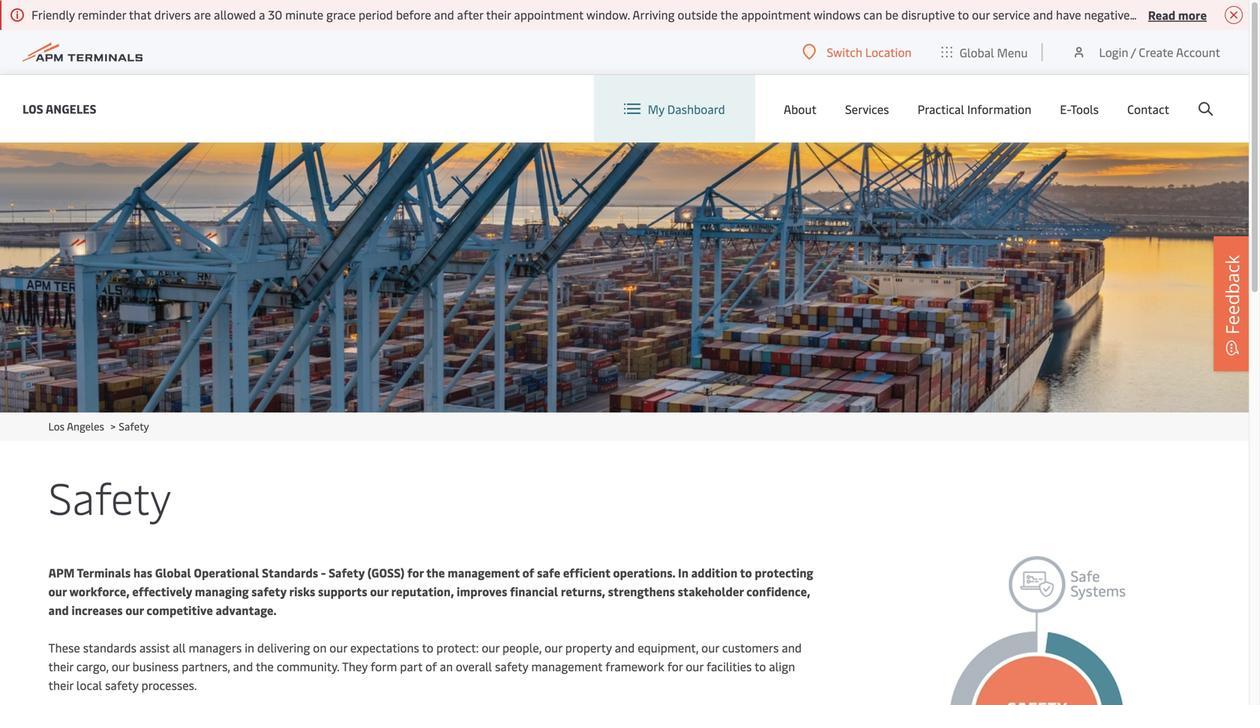 Task type: locate. For each thing, give the bounding box(es) containing it.
2 vertical spatial safety
[[329, 565, 365, 581]]

1 vertical spatial of
[[425, 658, 437, 674]]

and up framework at the bottom of the page
[[615, 640, 635, 656]]

their down these
[[48, 658, 73, 674]]

1 horizontal spatial the
[[426, 565, 445, 581]]

los angeles
[[23, 101, 96, 117]]

0 horizontal spatial of
[[425, 658, 437, 674]]

drivers left 'are'
[[154, 6, 191, 23]]

financial
[[510, 583, 558, 599]]

1 vertical spatial los
[[48, 419, 65, 433]]

global up 'effectively' on the left bottom of the page
[[155, 565, 191, 581]]

2 vertical spatial their
[[48, 677, 73, 693]]

operational
[[194, 565, 259, 581]]

that
[[129, 6, 151, 23]]

friendly
[[32, 6, 75, 23]]

the up reputation,
[[426, 565, 445, 581]]

1 horizontal spatial on
[[1179, 6, 1192, 23]]

los for los angeles > safety
[[48, 419, 65, 433]]

the right outside
[[721, 6, 739, 23]]

more
[[1179, 7, 1207, 23]]

1 vertical spatial their
[[48, 658, 73, 674]]

to right disruptive at the top of page
[[958, 6, 969, 23]]

safe
[[537, 565, 561, 581]]

0 vertical spatial for
[[407, 565, 424, 581]]

0 horizontal spatial on
[[313, 640, 327, 656]]

0 horizontal spatial los
[[23, 101, 43, 117]]

services
[[845, 101, 889, 117]]

safety right local
[[105, 677, 138, 693]]

align
[[769, 658, 795, 674]]

appointment left window.
[[514, 6, 584, 23]]

1 vertical spatial the
[[426, 565, 445, 581]]

the down delivering
[[256, 658, 274, 674]]

for up reputation,
[[407, 565, 424, 581]]

-
[[321, 565, 326, 581]]

on up community.
[[313, 640, 327, 656]]

of left an
[[425, 658, 437, 674]]

safety up supports
[[329, 565, 365, 581]]

global left menu
[[960, 44, 994, 60]]

2 drivers from the left
[[1195, 6, 1232, 23]]

these standards assist all managers in delivering on our expectations to protect: our people, our property and equipment, our customers and their cargo, our business partners, and the community. they form part of an overall safety management framework for our facilities to align their local safety processes.
[[48, 640, 802, 693]]

to inside apm terminals has global operational standards - safety (goss) for the management of safe efficient operations. in addition to protecting our workforce, effectively managing safety risks supports our reputation, improves financial returns, strengthens stakeholder confidence, and increases our competitive advantage.
[[740, 565, 752, 581]]

supports
[[318, 583, 367, 599]]

arriving
[[633, 6, 675, 23]]

1 horizontal spatial global
[[960, 44, 994, 60]]

our down apm
[[48, 583, 67, 599]]

their right the after
[[486, 6, 511, 23]]

1 vertical spatial angeles
[[67, 419, 104, 433]]

2 vertical spatial the
[[256, 658, 274, 674]]

read more button
[[1148, 5, 1207, 24]]

expectations
[[350, 640, 419, 656]]

1 horizontal spatial drivers
[[1195, 6, 1232, 23]]

0 horizontal spatial global
[[155, 565, 191, 581]]

property
[[565, 640, 612, 656]]

global menu button
[[927, 30, 1043, 75]]

0 vertical spatial safety
[[252, 583, 287, 599]]

and down apm
[[48, 602, 69, 618]]

to right "addition"
[[740, 565, 752, 581]]

framework
[[606, 658, 664, 674]]

on
[[1179, 6, 1192, 23], [313, 640, 327, 656]]

1 vertical spatial global
[[155, 565, 191, 581]]

of up financial
[[523, 565, 534, 581]]

information
[[968, 101, 1032, 117]]

for
[[407, 565, 424, 581], [667, 658, 683, 674]]

our
[[972, 6, 990, 23], [48, 583, 67, 599], [370, 583, 389, 599], [125, 602, 144, 618], [330, 640, 347, 656], [482, 640, 500, 656], [545, 640, 562, 656], [702, 640, 719, 656], [112, 658, 129, 674], [686, 658, 704, 674]]

2 appointment from the left
[[741, 6, 811, 23]]

part
[[400, 658, 423, 674]]

their left local
[[48, 677, 73, 693]]

addition
[[691, 565, 738, 581]]

0 vertical spatial of
[[523, 565, 534, 581]]

0 horizontal spatial for
[[407, 565, 424, 581]]

management up improves
[[448, 565, 520, 581]]

2 horizontal spatial safety
[[495, 658, 529, 674]]

risks
[[289, 583, 315, 599]]

angeles for los angeles
[[46, 101, 96, 117]]

and
[[434, 6, 454, 23], [1033, 6, 1053, 23], [48, 602, 69, 618], [615, 640, 635, 656], [782, 640, 802, 656], [233, 658, 253, 674]]

and left have
[[1033, 6, 1053, 23]]

drivers
[[154, 6, 191, 23], [1195, 6, 1232, 23]]

be
[[886, 6, 899, 23]]

1 horizontal spatial management
[[531, 658, 603, 674]]

1 horizontal spatial los
[[48, 419, 65, 433]]

drivers left who
[[1195, 6, 1232, 23]]

close alert image
[[1225, 6, 1243, 24]]

2 horizontal spatial the
[[721, 6, 739, 23]]

to down customers
[[755, 658, 766, 674]]

management inside these standards assist all managers in delivering on our expectations to protect: our people, our property and equipment, our customers and their cargo, our business partners, and the community. they form part of an overall safety management framework for our facilities to align their local safety processes.
[[531, 658, 603, 674]]

30
[[268, 6, 282, 23]]

management inside apm terminals has global operational standards - safety (goss) for the management of safe efficient operations. in addition to protecting our workforce, effectively managing safety risks supports our reputation, improves financial returns, strengthens stakeholder confidence, and increases our competitive advantage.
[[448, 565, 520, 581]]

(goss)
[[368, 565, 405, 581]]

0 vertical spatial global
[[960, 44, 994, 60]]

our up overall
[[482, 640, 500, 656]]

1 horizontal spatial for
[[667, 658, 683, 674]]

1 vertical spatial management
[[531, 658, 603, 674]]

a
[[259, 6, 265, 23]]

1 vertical spatial for
[[667, 658, 683, 674]]

2 vertical spatial safety
[[105, 677, 138, 693]]

our left service
[[972, 6, 990, 23]]

managing
[[195, 583, 249, 599]]

safety down standards
[[252, 583, 287, 599]]

assist
[[139, 640, 170, 656]]

e-tools
[[1060, 101, 1099, 117]]

on right "read"
[[1179, 6, 1192, 23]]

0 vertical spatial on
[[1179, 6, 1192, 23]]

1 horizontal spatial safety
[[252, 583, 287, 599]]

protecting
[[755, 565, 814, 581]]

0 vertical spatial safety
[[119, 419, 149, 433]]

contact button
[[1128, 75, 1170, 143]]

apm
[[48, 565, 75, 581]]

safety down people,
[[495, 658, 529, 674]]

can
[[864, 6, 883, 23]]

minute
[[285, 6, 323, 23]]

management down property
[[531, 658, 603, 674]]

0 horizontal spatial management
[[448, 565, 520, 581]]

safety
[[252, 583, 287, 599], [495, 658, 529, 674], [105, 677, 138, 693]]

0 horizontal spatial appointment
[[514, 6, 584, 23]]

appointment left windows at the right
[[741, 6, 811, 23]]

on inside these standards assist all managers in delivering on our expectations to protect: our people, our property and equipment, our customers and their cargo, our business partners, and the community. they form part of an overall safety management framework for our facilities to align their local safety processes.
[[313, 640, 327, 656]]

1 horizontal spatial appointment
[[741, 6, 811, 23]]

returns,
[[561, 583, 605, 599]]

0 vertical spatial los
[[23, 101, 43, 117]]

1 vertical spatial on
[[313, 640, 327, 656]]

practical
[[918, 101, 965, 117]]

los
[[23, 101, 43, 117], [48, 419, 65, 433]]

1 vertical spatial safety
[[495, 658, 529, 674]]

of
[[523, 565, 534, 581], [425, 658, 437, 674]]

cargo,
[[76, 658, 109, 674]]

local
[[76, 677, 102, 693]]

their
[[486, 6, 511, 23], [48, 658, 73, 674], [48, 677, 73, 693]]

1 horizontal spatial of
[[523, 565, 534, 581]]

have
[[1056, 6, 1082, 23]]

effectively
[[132, 583, 192, 599]]

0 vertical spatial management
[[448, 565, 520, 581]]

appointment
[[514, 6, 584, 23], [741, 6, 811, 23]]

1 vertical spatial los angeles link
[[48, 419, 104, 433]]

dashboard
[[668, 101, 725, 117]]

for down equipment,
[[667, 658, 683, 674]]

safety right >
[[119, 419, 149, 433]]

0 vertical spatial angeles
[[46, 101, 96, 117]]

safety down >
[[48, 467, 171, 526]]

apm terminals approach to safety image
[[889, 552, 1201, 705]]

0 horizontal spatial the
[[256, 658, 274, 674]]

equipment,
[[638, 640, 699, 656]]

global inside apm terminals has global operational standards - safety (goss) for the management of safe efficient operations. in addition to protecting our workforce, effectively managing safety risks supports our reputation, improves financial returns, strengthens stakeholder confidence, and increases our competitive advantage.
[[155, 565, 191, 581]]

reminder
[[78, 6, 126, 23]]

switch location
[[827, 44, 912, 60]]

login
[[1099, 44, 1129, 60]]

0 horizontal spatial drivers
[[154, 6, 191, 23]]

partners,
[[182, 658, 230, 674]]



Task type: vqa. For each thing, say whether or not it's contained in the screenshot.
advised
no



Task type: describe. For each thing, give the bounding box(es) containing it.
practical information button
[[918, 75, 1032, 143]]

service
[[993, 6, 1030, 23]]

our down equipment,
[[686, 658, 704, 674]]

operations.
[[613, 565, 676, 581]]

terminals
[[77, 565, 131, 581]]

all
[[173, 640, 186, 656]]

0 vertical spatial their
[[486, 6, 511, 23]]

and left the after
[[434, 6, 454, 23]]

are
[[194, 6, 211, 23]]

our down standards
[[112, 658, 129, 674]]

my
[[648, 101, 665, 117]]

stakeholder
[[678, 583, 744, 599]]

protect:
[[436, 640, 479, 656]]

e-
[[1060, 101, 1071, 117]]

our down (goss)
[[370, 583, 389, 599]]

switch location button
[[803, 44, 912, 60]]

our down 'effectively' on the left bottom of the page
[[125, 602, 144, 618]]

delivering
[[257, 640, 310, 656]]

for inside these standards assist all managers in delivering on our expectations to protect: our people, our property and equipment, our customers and their cargo, our business partners, and the community. they form part of an overall safety management framework for our facilities to align their local safety processes.
[[667, 658, 683, 674]]

read
[[1148, 7, 1176, 23]]

competitive
[[147, 602, 213, 618]]

standards
[[262, 565, 318, 581]]

safety inside apm terminals has global operational standards - safety (goss) for the management of safe efficient operations. in addition to protecting our workforce, effectively managing safety risks supports our reputation, improves financial returns, strengthens stakeholder confidence, and increases our competitive advantage.
[[252, 583, 287, 599]]

menu
[[997, 44, 1028, 60]]

login / create account link
[[1072, 30, 1221, 74]]

angeles for los angeles > safety
[[67, 419, 104, 433]]

switch
[[827, 44, 863, 60]]

business
[[132, 658, 179, 674]]

an
[[440, 658, 453, 674]]

to up "part"
[[422, 640, 434, 656]]

my dashboard button
[[624, 75, 725, 143]]

0 horizontal spatial safety
[[105, 677, 138, 693]]

services button
[[845, 75, 889, 143]]

login / create account
[[1099, 44, 1221, 60]]

who
[[1235, 6, 1258, 23]]

0 vertical spatial the
[[721, 6, 739, 23]]

period
[[359, 6, 393, 23]]

improves
[[457, 583, 507, 599]]

for inside apm terminals has global operational standards - safety (goss) for the management of safe efficient operations. in addition to protecting our workforce, effectively managing safety risks supports our reputation, improves financial returns, strengthens stakeholder confidence, and increases our competitive advantage.
[[407, 565, 424, 581]]

of inside these standards assist all managers in delivering on our expectations to protect: our people, our property and equipment, our customers and their cargo, our business partners, and the community. they form part of an overall safety management framework for our facilities to align their local safety processes.
[[425, 658, 437, 674]]

1 vertical spatial safety
[[48, 467, 171, 526]]

safety inside apm terminals has global operational standards - safety (goss) for the management of safe efficient operations. in addition to protecting our workforce, effectively managing safety risks supports our reputation, improves financial returns, strengthens stakeholder confidence, and increases our competitive advantage.
[[329, 565, 365, 581]]

advantage.
[[216, 602, 277, 618]]

in
[[245, 640, 254, 656]]

los angeles > safety
[[48, 419, 149, 433]]

our right people,
[[545, 640, 562, 656]]

and down in
[[233, 658, 253, 674]]

and up align
[[782, 640, 802, 656]]

global inside button
[[960, 44, 994, 60]]

efficient
[[563, 565, 611, 581]]

has
[[133, 565, 152, 581]]

contact
[[1128, 101, 1170, 117]]

reputation,
[[391, 583, 454, 599]]

la-online services image
[[0, 143, 1249, 413]]

impacts
[[1133, 6, 1176, 23]]

apm terminals has global operational standards - safety (goss) for the management of safe efficient operations. in addition to protecting our workforce, effectively managing safety risks supports our reputation, improves financial returns, strengthens stakeholder confidence, and increases our competitive advantage.
[[48, 565, 814, 618]]

before
[[396, 6, 431, 23]]

about
[[784, 101, 817, 117]]

outside
[[678, 6, 718, 23]]

increases
[[72, 602, 123, 618]]

window.
[[587, 6, 630, 23]]

global menu
[[960, 44, 1028, 60]]

people,
[[503, 640, 542, 656]]

windows
[[814, 6, 861, 23]]

managers
[[189, 640, 242, 656]]

allowed
[[214, 6, 256, 23]]

our up they on the left
[[330, 640, 347, 656]]

standards
[[83, 640, 137, 656]]

disruptive
[[902, 6, 955, 23]]

confidence,
[[747, 583, 811, 599]]

form
[[371, 658, 397, 674]]

negative
[[1085, 6, 1130, 23]]

customers
[[722, 640, 779, 656]]

community.
[[277, 658, 340, 674]]

my dashboard
[[648, 101, 725, 117]]

in
[[678, 565, 689, 581]]

practical information
[[918, 101, 1032, 117]]

location
[[866, 44, 912, 60]]

the inside these standards assist all managers in delivering on our expectations to protect: our people, our property and equipment, our customers and their cargo, our business partners, and the community. they form part of an overall safety management framework for our facilities to align their local safety processes.
[[256, 658, 274, 674]]

tools
[[1071, 101, 1099, 117]]

>
[[111, 419, 116, 433]]

/
[[1131, 44, 1136, 60]]

1 drivers from the left
[[154, 6, 191, 23]]

and inside apm terminals has global operational standards - safety (goss) for the management of safe efficient operations. in addition to protecting our workforce, effectively managing safety risks supports our reputation, improves financial returns, strengthens stakeholder confidence, and increases our competitive advantage.
[[48, 602, 69, 618]]

after
[[457, 6, 483, 23]]

grace
[[326, 6, 356, 23]]

feedback button
[[1214, 236, 1251, 371]]

overall
[[456, 658, 492, 674]]

friendly reminder that drivers are allowed a 30 minute grace period before and after their appointment window. arriving outside the appointment windows can be disruptive to our service and have negative impacts on drivers who 
[[32, 6, 1260, 23]]

create
[[1139, 44, 1174, 60]]

los for los angeles
[[23, 101, 43, 117]]

about button
[[784, 75, 817, 143]]

of inside apm terminals has global operational standards - safety (goss) for the management of safe efficient operations. in addition to protecting our workforce, effectively managing safety risks supports our reputation, improves financial returns, strengthens stakeholder confidence, and increases our competitive advantage.
[[523, 565, 534, 581]]

account
[[1176, 44, 1221, 60]]

1 appointment from the left
[[514, 6, 584, 23]]

the inside apm terminals has global operational standards - safety (goss) for the management of safe efficient operations. in addition to protecting our workforce, effectively managing safety risks supports our reputation, improves financial returns, strengthens stakeholder confidence, and increases our competitive advantage.
[[426, 565, 445, 581]]

0 vertical spatial los angeles link
[[23, 99, 96, 118]]

workforce,
[[69, 583, 130, 599]]

processes.
[[141, 677, 197, 693]]

our up facilities
[[702, 640, 719, 656]]

these
[[48, 640, 80, 656]]



